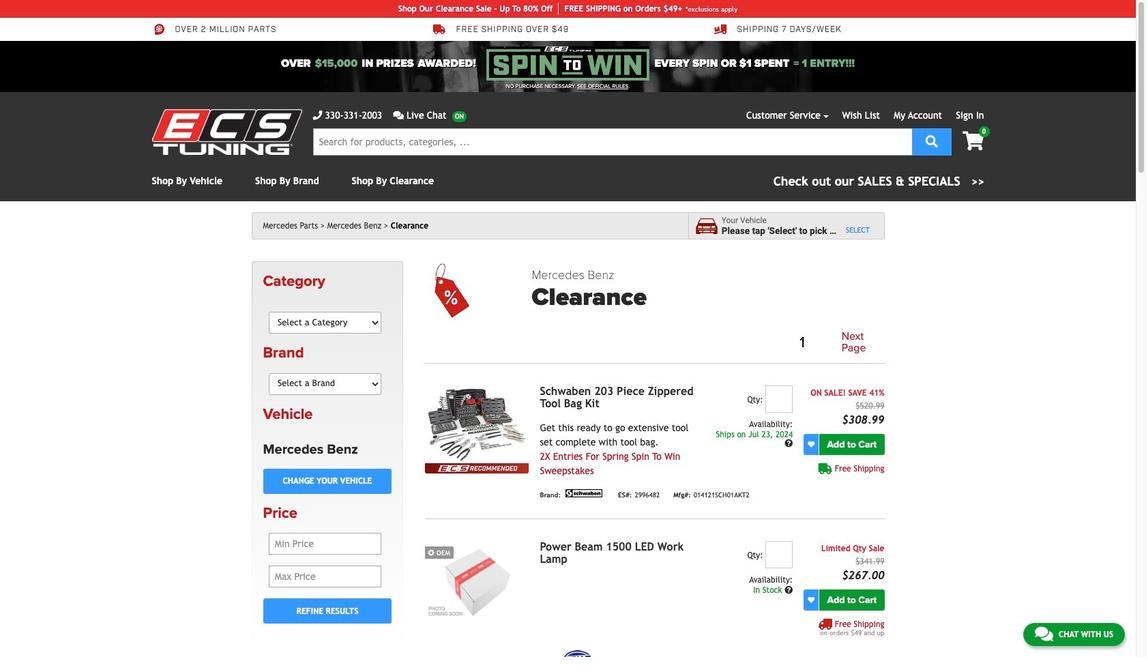 Task type: vqa. For each thing, say whether or not it's contained in the screenshot.
1st Question Circle icon from the top of the page
yes



Task type: locate. For each thing, give the bounding box(es) containing it.
search image
[[926, 135, 938, 147]]

0 vertical spatial question circle image
[[785, 440, 793, 448]]

schwaben - corporate logo image
[[564, 489, 605, 498]]

add to wish list image
[[808, 441, 815, 448], [808, 597, 815, 604]]

comments image
[[393, 111, 404, 120], [1035, 626, 1054, 642]]

0 vertical spatial comments image
[[393, 111, 404, 120]]

0 vertical spatial add to wish list image
[[808, 441, 815, 448]]

1 vertical spatial add to wish list image
[[808, 597, 815, 604]]

1 vertical spatial question circle image
[[785, 586, 793, 594]]

1 add to wish list image from the top
[[808, 441, 815, 448]]

ecs tuning image
[[152, 109, 302, 155]]

None number field
[[766, 386, 793, 413], [766, 541, 793, 569], [766, 386, 793, 413], [766, 541, 793, 569]]

thumbnail image image
[[426, 541, 529, 619]]

1 horizontal spatial comments image
[[1035, 626, 1054, 642]]

question circle image
[[785, 440, 793, 448], [785, 586, 793, 594]]

1 vertical spatial comments image
[[1035, 626, 1054, 642]]



Task type: describe. For each thing, give the bounding box(es) containing it.
Search text field
[[313, 128, 912, 156]]

2 add to wish list image from the top
[[808, 597, 815, 604]]

hella - corporate logo image
[[564, 650, 592, 657]]

ecs tuning 'spin to win' contest logo image
[[487, 46, 650, 81]]

ecs tuning recommends this product. image
[[426, 463, 529, 474]]

Max Price number field
[[269, 566, 382, 588]]

0 horizontal spatial comments image
[[393, 111, 404, 120]]

Min Price number field
[[269, 533, 382, 555]]

es#2996482 - 014121sch01akt2 - schwaben 203 piece zippered tool bag kit  - get this ready to go extensive tool set complete with tool bag. - schwaben - audi bmw volkswagen mercedes benz mini porsche image
[[426, 386, 529, 463]]

shopping cart image
[[963, 132, 985, 151]]

1 question circle image from the top
[[785, 440, 793, 448]]

2 question circle image from the top
[[785, 586, 793, 594]]

phone image
[[313, 111, 323, 120]]

paginated product list navigation navigation
[[532, 328, 885, 358]]



